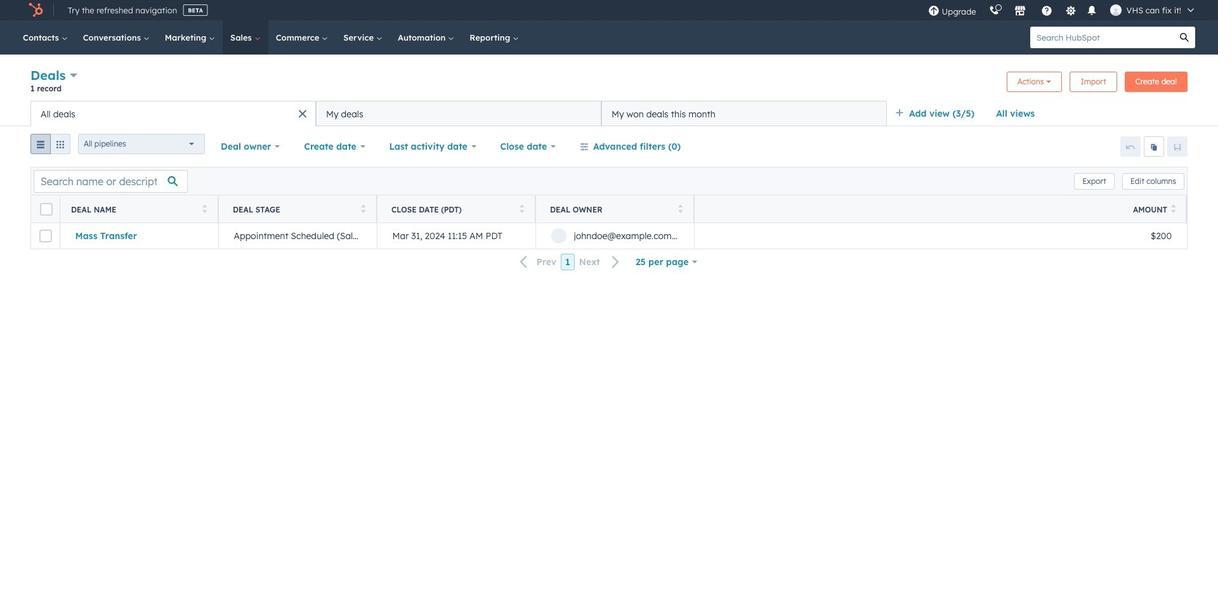 Task type: describe. For each thing, give the bounding box(es) containing it.
1 press to sort. element from the left
[[202, 204, 207, 215]]

Search name or description search field
[[34, 170, 188, 193]]

jer mill image
[[1110, 4, 1122, 16]]

1 press to sort. image from the left
[[202, 204, 207, 213]]

press to sort. image
[[519, 204, 524, 213]]

2 press to sort. image from the left
[[361, 204, 366, 213]]

marketplaces image
[[1014, 6, 1026, 17]]



Task type: vqa. For each thing, say whether or not it's contained in the screenshot.
progress bar
no



Task type: locate. For each thing, give the bounding box(es) containing it.
3 press to sort. image from the left
[[678, 204, 683, 213]]

4 press to sort. image from the left
[[1172, 204, 1176, 213]]

Search HubSpot search field
[[1031, 27, 1174, 48]]

press to sort. image
[[202, 204, 207, 213], [361, 204, 366, 213], [678, 204, 683, 213], [1172, 204, 1176, 213]]

menu
[[922, 0, 1203, 20]]

4 press to sort. element from the left
[[678, 204, 683, 215]]

pagination navigation
[[513, 254, 628, 271]]

press to sort. element
[[202, 204, 207, 215], [361, 204, 366, 215], [519, 204, 524, 215], [678, 204, 683, 215], [1172, 204, 1176, 215]]

group
[[30, 134, 70, 159]]

5 press to sort. element from the left
[[1172, 204, 1176, 215]]

banner
[[30, 66, 1188, 101]]

3 press to sort. element from the left
[[519, 204, 524, 215]]

2 press to sort. element from the left
[[361, 204, 366, 215]]



